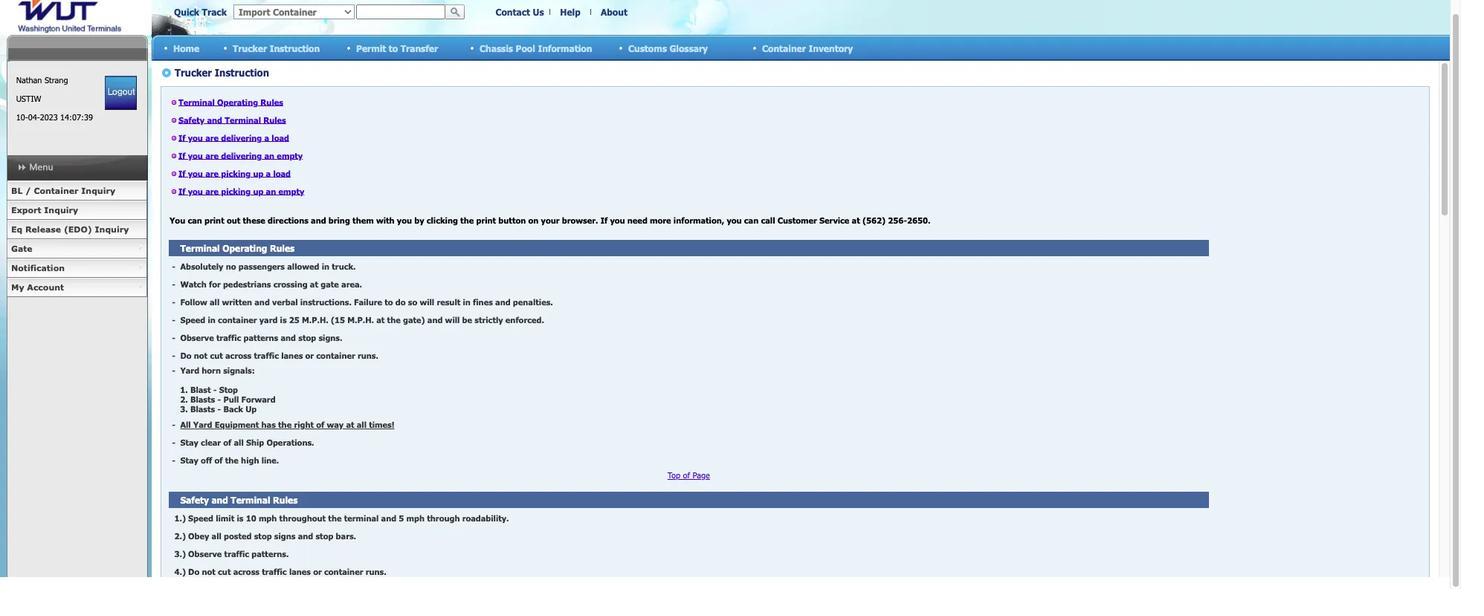 Task type: vqa. For each thing, say whether or not it's contained in the screenshot.
Chassis
yes



Task type: locate. For each thing, give the bounding box(es) containing it.
to
[[389, 43, 398, 53]]

(edo)
[[64, 225, 92, 234]]

ustiw
[[16, 94, 41, 103]]

10-
[[16, 112, 28, 122]]

/
[[25, 186, 31, 196]]

glossary
[[670, 43, 708, 53]]

container up export inquiry
[[34, 186, 79, 196]]

10-04-2023 14:07:39
[[16, 112, 93, 122]]

eq release (edo) inquiry link
[[7, 220, 147, 239]]

my
[[11, 283, 24, 292]]

gate link
[[7, 239, 147, 259]]

about
[[601, 7, 628, 17]]

0 vertical spatial inquiry
[[81, 186, 115, 196]]

container
[[762, 43, 806, 53], [34, 186, 79, 196]]

us
[[533, 7, 544, 17]]

inquiry for container
[[81, 186, 115, 196]]

eq release (edo) inquiry
[[11, 225, 129, 234]]

export
[[11, 205, 41, 215]]

strang
[[45, 75, 68, 85]]

0 horizontal spatial container
[[34, 186, 79, 196]]

inquiry
[[81, 186, 115, 196], [44, 205, 78, 215], [95, 225, 129, 234]]

container left inventory
[[762, 43, 806, 53]]

customs glossary
[[628, 43, 708, 53]]

inquiry inside "link"
[[44, 205, 78, 215]]

2 vertical spatial inquiry
[[95, 225, 129, 234]]

customs
[[628, 43, 667, 53]]

instruction
[[270, 43, 320, 53]]

0 vertical spatial container
[[762, 43, 806, 53]]

1 vertical spatial inquiry
[[44, 205, 78, 215]]

my account link
[[7, 278, 147, 297]]

None text field
[[356, 4, 445, 19]]

nathan
[[16, 75, 42, 85]]

bl / container inquiry
[[11, 186, 115, 196]]

inquiry down bl / container inquiry
[[44, 205, 78, 215]]

quick
[[174, 7, 199, 17]]

pool
[[516, 43, 535, 53]]

permit
[[356, 43, 386, 53]]

1 horizontal spatial container
[[762, 43, 806, 53]]

nathan strang
[[16, 75, 68, 85]]

inquiry up export inquiry "link"
[[81, 186, 115, 196]]

inquiry right (edo) at left top
[[95, 225, 129, 234]]

notification
[[11, 263, 65, 273]]

track
[[202, 7, 227, 17]]

chassis
[[480, 43, 513, 53]]



Task type: describe. For each thing, give the bounding box(es) containing it.
help
[[560, 7, 581, 17]]

inquiry for (edo)
[[95, 225, 129, 234]]

my account
[[11, 283, 64, 292]]

contact us link
[[496, 7, 544, 17]]

inventory
[[809, 43, 853, 53]]

2023
[[40, 112, 58, 122]]

export inquiry link
[[7, 201, 147, 220]]

gate
[[11, 244, 32, 254]]

1 vertical spatial container
[[34, 186, 79, 196]]

about link
[[601, 7, 628, 17]]

export inquiry
[[11, 205, 78, 215]]

release
[[25, 225, 61, 234]]

notification link
[[7, 259, 147, 278]]

04-
[[28, 112, 40, 122]]

contact
[[496, 7, 530, 17]]

quick track
[[174, 7, 227, 17]]

14:07:39
[[60, 112, 93, 122]]

bl
[[11, 186, 23, 196]]

transfer
[[401, 43, 438, 53]]

account
[[27, 283, 64, 292]]

contact us
[[496, 7, 544, 17]]

bl / container inquiry link
[[7, 181, 147, 201]]

home
[[173, 43, 199, 53]]

trucker
[[233, 43, 267, 53]]

help link
[[560, 7, 581, 17]]

information
[[538, 43, 592, 53]]

eq
[[11, 225, 22, 234]]

login image
[[105, 76, 137, 110]]

permit to transfer
[[356, 43, 438, 53]]

container inventory
[[762, 43, 853, 53]]

trucker instruction
[[233, 43, 320, 53]]

chassis pool information
[[480, 43, 592, 53]]



